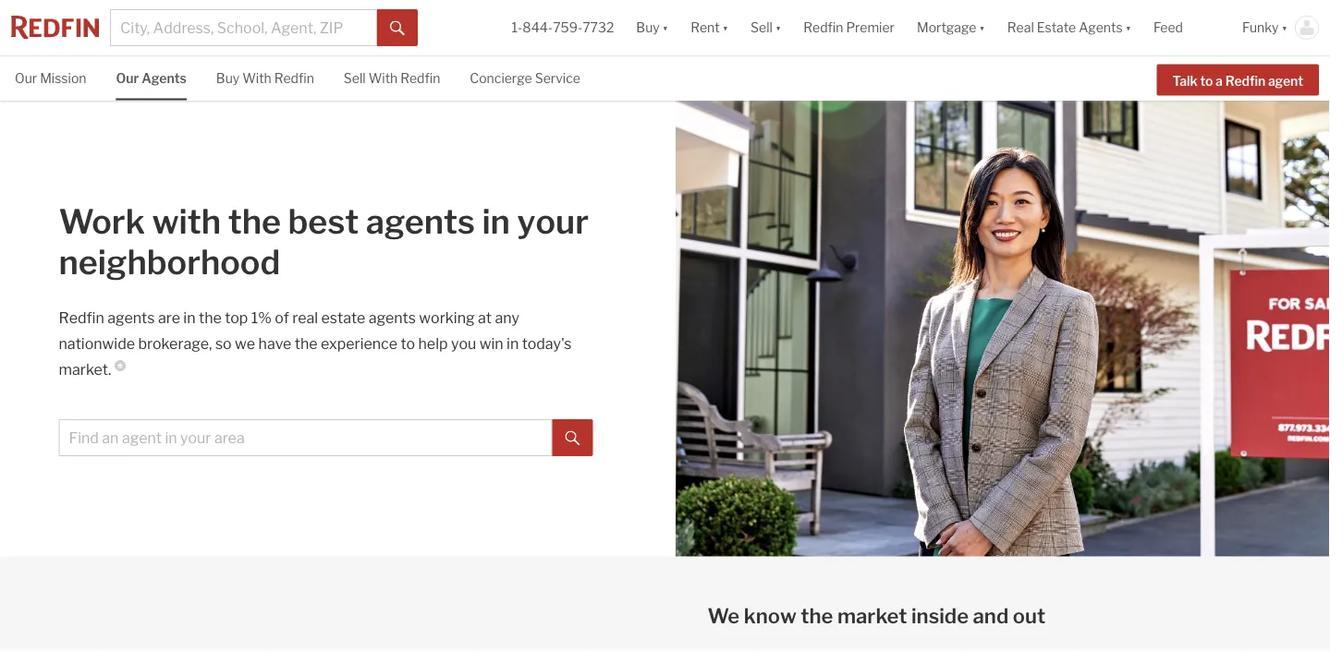 Task type: locate. For each thing, give the bounding box(es) containing it.
in right 'are'
[[183, 309, 196, 327]]

with
[[242, 71, 272, 86], [369, 71, 398, 86]]

we
[[708, 604, 740, 629]]

▾ right the funky
[[1282, 20, 1288, 35]]

any
[[495, 309, 520, 327]]

market
[[838, 604, 907, 629]]

to left a on the right of the page
[[1201, 73, 1213, 89]]

concierge service link
[[470, 56, 581, 99]]

▾ right the rent
[[723, 20, 729, 35]]

0 horizontal spatial buy
[[216, 71, 240, 86]]

sell
[[751, 20, 773, 35], [344, 71, 366, 86]]

buy
[[636, 20, 660, 35], [216, 71, 240, 86]]

1 horizontal spatial with
[[369, 71, 398, 86]]

buy for buy ▾
[[636, 20, 660, 35]]

redfin premier button
[[793, 0, 906, 55]]

▾ for sell ▾
[[776, 20, 782, 35]]

sell inside dropdown button
[[751, 20, 773, 35]]

feed
[[1154, 20, 1183, 35]]

work with the best agents in your neighborhood
[[59, 201, 589, 283]]

6 ▾ from the left
[[1282, 20, 1288, 35]]

buy down city, address, school, agent, zip search field
[[216, 71, 240, 86]]

at
[[478, 309, 492, 327]]

feed button
[[1143, 0, 1232, 55]]

premier
[[846, 20, 895, 35]]

service
[[535, 71, 581, 86]]

2 with from the left
[[369, 71, 398, 86]]

our
[[15, 71, 37, 86], [116, 71, 139, 86]]

▾ left feed
[[1126, 20, 1132, 35]]

talk to a redfin agent button
[[1157, 64, 1319, 95]]

3 ▾ from the left
[[776, 20, 782, 35]]

1 our from the left
[[15, 71, 37, 86]]

help
[[418, 334, 448, 352]]

agents
[[366, 201, 475, 242], [107, 309, 155, 327], [369, 309, 416, 327]]

real estate agents ▾
[[1008, 20, 1132, 35]]

2 vertical spatial in
[[507, 334, 519, 352]]

our agents link
[[116, 56, 187, 99]]

buy ▾ button
[[636, 0, 669, 55]]

redfin left premier
[[804, 20, 844, 35]]

1 with from the left
[[242, 71, 272, 86]]

to left the help
[[401, 334, 415, 352]]

with for sell
[[369, 71, 398, 86]]

0 vertical spatial buy
[[636, 20, 660, 35]]

4 ▾ from the left
[[979, 20, 985, 35]]

in right win
[[507, 334, 519, 352]]

buy inside dropdown button
[[636, 20, 660, 35]]

▾ for rent ▾
[[723, 20, 729, 35]]

▾ for buy ▾
[[663, 20, 669, 35]]

real
[[292, 309, 318, 327]]

our for our mission
[[15, 71, 37, 86]]

inside
[[912, 604, 969, 629]]

▾ right the mortgage
[[979, 20, 985, 35]]

1 horizontal spatial our
[[116, 71, 139, 86]]

out
[[1013, 604, 1046, 629]]

funky
[[1243, 20, 1279, 35]]

1 horizontal spatial to
[[1201, 73, 1213, 89]]

1 horizontal spatial sell
[[751, 20, 773, 35]]

the left top
[[199, 309, 222, 327]]

0 vertical spatial sell
[[751, 20, 773, 35]]

sell right rent ▾
[[751, 20, 773, 35]]

0 horizontal spatial sell
[[344, 71, 366, 86]]

sell for sell ▾
[[751, 20, 773, 35]]

our right 'mission'
[[116, 71, 139, 86]]

our mission link
[[15, 56, 86, 99]]

to inside button
[[1201, 73, 1213, 89]]

1 vertical spatial buy
[[216, 71, 240, 86]]

1 vertical spatial sell
[[344, 71, 366, 86]]

with down submit search image
[[369, 71, 398, 86]]

0 horizontal spatial our
[[15, 71, 37, 86]]

0 vertical spatial in
[[482, 201, 510, 242]]

with for buy
[[242, 71, 272, 86]]

0 horizontal spatial with
[[242, 71, 272, 86]]

a redfin agent image
[[676, 101, 1330, 557]]

mortgage ▾ button
[[917, 0, 985, 55]]

▾ right rent ▾
[[776, 20, 782, 35]]

agents
[[1079, 20, 1123, 35], [142, 71, 187, 86]]

with down city, address, school, agent, zip search field
[[242, 71, 272, 86]]

the down real
[[295, 334, 318, 352]]

nationwide
[[59, 334, 135, 352]]

759-
[[553, 20, 583, 35]]

the right know
[[801, 604, 833, 629]]

our left 'mission'
[[15, 71, 37, 86]]

buy ▾ button
[[625, 0, 680, 55]]

sell right buy with redfin
[[344, 71, 366, 86]]

1 vertical spatial in
[[183, 309, 196, 327]]

working
[[419, 309, 475, 327]]

the right with
[[228, 201, 281, 242]]

in left the your
[[482, 201, 510, 242]]

redfin
[[804, 20, 844, 35], [274, 71, 314, 86], [401, 71, 440, 86], [1226, 73, 1266, 89], [59, 309, 104, 327]]

to inside redfin agents are in the top 1% of real estate agents working at any nationwide brokerage, so we have the experience to help you win in today's market.
[[401, 334, 415, 352]]

2 ▾ from the left
[[723, 20, 729, 35]]

0 vertical spatial to
[[1201, 73, 1213, 89]]

redfin agents are in the top 1% of real estate agents working at any nationwide brokerage, so we have the experience to help you win in today's market.
[[59, 309, 572, 378]]

1 horizontal spatial agents
[[1079, 20, 1123, 35]]

mortgage
[[917, 20, 977, 35]]

2 our from the left
[[116, 71, 139, 86]]

rent
[[691, 20, 720, 35]]

funky ▾
[[1243, 20, 1288, 35]]

redfin right a on the right of the page
[[1226, 73, 1266, 89]]

1 vertical spatial agents
[[142, 71, 187, 86]]

talk
[[1173, 73, 1198, 89]]

today's
[[522, 334, 572, 352]]

submit search image
[[390, 21, 405, 36]]

agent
[[1268, 73, 1304, 89]]

1%
[[251, 309, 272, 327]]

to
[[1201, 73, 1213, 89], [401, 334, 415, 352]]

top
[[225, 309, 248, 327]]

sell with redfin link
[[344, 56, 440, 99]]

real estate agents ▾ link
[[1008, 0, 1132, 55]]

1 ▾ from the left
[[663, 20, 669, 35]]

844-
[[523, 20, 553, 35]]

redfin up nationwide on the left bottom of the page
[[59, 309, 104, 327]]

sell ▾ button
[[740, 0, 793, 55]]

buy right 7732
[[636, 20, 660, 35]]

1 vertical spatial to
[[401, 334, 415, 352]]

▾
[[663, 20, 669, 35], [723, 20, 729, 35], [776, 20, 782, 35], [979, 20, 985, 35], [1126, 20, 1132, 35], [1282, 20, 1288, 35]]

1 horizontal spatial buy
[[636, 20, 660, 35]]

0 horizontal spatial to
[[401, 334, 415, 352]]

your
[[517, 201, 589, 242]]

▾ left the rent
[[663, 20, 669, 35]]

0 vertical spatial agents
[[1079, 20, 1123, 35]]

the
[[228, 201, 281, 242], [199, 309, 222, 327], [295, 334, 318, 352], [801, 604, 833, 629]]

buy with redfin
[[216, 71, 314, 86]]

in
[[482, 201, 510, 242], [183, 309, 196, 327], [507, 334, 519, 352]]



Task type: vqa. For each thing, say whether or not it's contained in the screenshot.
Sell With Redfin link
yes



Task type: describe. For each thing, give the bounding box(es) containing it.
so
[[215, 334, 232, 352]]

best
[[288, 201, 359, 242]]

▾ for mortgage ▾
[[979, 20, 985, 35]]

0 horizontal spatial agents
[[142, 71, 187, 86]]

sell for sell with redfin
[[344, 71, 366, 86]]

in inside work with the best agents in your neighborhood
[[482, 201, 510, 242]]

mission
[[40, 71, 86, 86]]

we
[[235, 334, 255, 352]]

1-844-759-7732 link
[[512, 20, 614, 35]]

rent ▾ button
[[680, 0, 740, 55]]

redfin inside redfin agents are in the top 1% of real estate agents working at any nationwide brokerage, so we have the experience to help you win in today's market.
[[59, 309, 104, 327]]

redfin premier
[[804, 20, 895, 35]]

agents inside work with the best agents in your neighborhood
[[366, 201, 475, 242]]

submit search image
[[565, 431, 580, 446]]

are
[[158, 309, 180, 327]]

▾ for funky ▾
[[1282, 20, 1288, 35]]

our agents
[[116, 71, 187, 86]]

buy ▾
[[636, 20, 669, 35]]

sell with redfin
[[344, 71, 440, 86]]

estate
[[321, 309, 365, 327]]

disclaimer image
[[115, 360, 126, 371]]

our mission
[[15, 71, 86, 86]]

work
[[59, 201, 145, 242]]

sell ▾ button
[[751, 0, 782, 55]]

mortgage ▾
[[917, 20, 985, 35]]

you
[[451, 334, 476, 352]]

our for our agents
[[116, 71, 139, 86]]

Find an agent in your area search field
[[59, 420, 552, 457]]

talk to a redfin agent
[[1173, 73, 1304, 89]]

real
[[1008, 20, 1034, 35]]

neighborhood
[[59, 242, 280, 283]]

market.
[[59, 360, 111, 378]]

mortgage ▾ button
[[906, 0, 997, 55]]

of
[[275, 309, 289, 327]]

agents inside dropdown button
[[1079, 20, 1123, 35]]

the inside work with the best agents in your neighborhood
[[228, 201, 281, 242]]

City, Address, School, Agent, ZIP search field
[[110, 9, 377, 46]]

have
[[258, 334, 291, 352]]

real estate agents ▾ button
[[997, 0, 1143, 55]]

redfin down city, address, school, agent, zip search field
[[274, 71, 314, 86]]

know
[[744, 604, 797, 629]]

redfin down submit search image
[[401, 71, 440, 86]]

1-844-759-7732
[[512, 20, 614, 35]]

1-
[[512, 20, 523, 35]]

and
[[973, 604, 1009, 629]]

we know the market inside and out
[[708, 604, 1046, 629]]

estate
[[1037, 20, 1076, 35]]

with
[[152, 201, 221, 242]]

buy for buy with redfin
[[216, 71, 240, 86]]

concierge service
[[470, 71, 581, 86]]

rent ▾
[[691, 20, 729, 35]]

brokerage,
[[138, 334, 212, 352]]

5 ▾ from the left
[[1126, 20, 1132, 35]]

sell ▾
[[751, 20, 782, 35]]

win
[[480, 334, 504, 352]]

buy with redfin link
[[216, 56, 314, 99]]

rent ▾ button
[[691, 0, 729, 55]]

experience
[[321, 334, 398, 352]]

7732
[[583, 20, 614, 35]]

concierge
[[470, 71, 532, 86]]

a
[[1216, 73, 1223, 89]]



